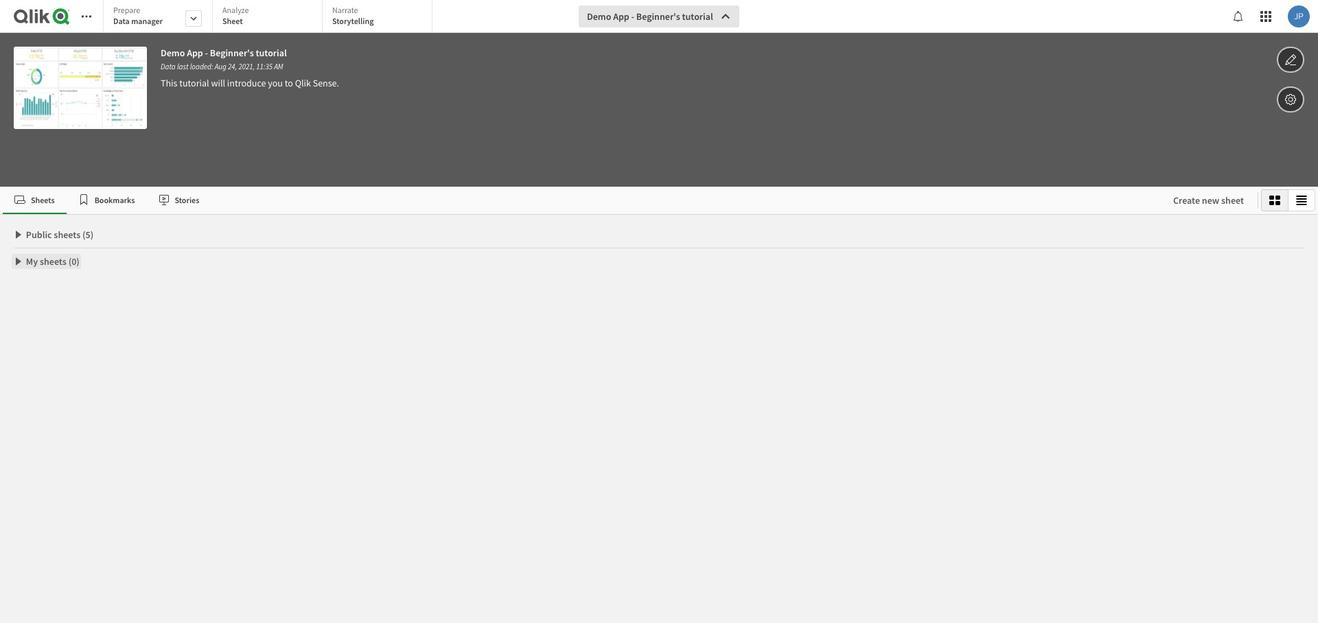 Task type: describe. For each thing, give the bounding box(es) containing it.
analyze
[[222, 5, 249, 15]]

bookmarks button
[[66, 187, 147, 214]]

public
[[26, 229, 52, 241]]

data inside demo app - beginner's tutorial data last loaded: aug 24, 2021, 11:35 am this tutorial will introduce you to qlik sense.
[[161, 62, 176, 71]]

stories button
[[147, 187, 211, 214]]

demo for demo app - beginner's tutorial
[[587, 10, 611, 23]]

introduce
[[227, 77, 266, 89]]

application containing demo app - beginner's tutorial
[[0, 0, 1318, 623]]

app for demo app - beginner's tutorial data last loaded: aug 24, 2021, 11:35 am this tutorial will introduce you to qlik sense.
[[187, 47, 203, 59]]

storytelling
[[332, 16, 374, 26]]

aug
[[215, 62, 227, 71]]

qlik
[[295, 77, 311, 89]]

tutorial for demo app - beginner's tutorial
[[682, 10, 713, 23]]

james peterson image
[[1288, 5, 1310, 27]]

toolbar containing demo app - beginner's tutorial
[[0, 0, 1318, 187]]

sheets button
[[3, 187, 66, 214]]

demo for demo app - beginner's tutorial data last loaded: aug 24, 2021, 11:35 am this tutorial will introduce you to qlik sense.
[[161, 47, 185, 59]]

this
[[161, 77, 177, 89]]

(5)
[[82, 229, 94, 241]]

beginner's for demo app - beginner's tutorial
[[636, 10, 680, 23]]

stories
[[175, 195, 199, 205]]

my sheets (0)
[[26, 255, 80, 268]]

last
[[177, 62, 188, 71]]

app for demo app - beginner's tutorial
[[613, 10, 629, 23]]

11:35
[[256, 62, 273, 71]]

2021,
[[239, 62, 255, 71]]

create new sheet button
[[1162, 190, 1255, 211]]

list view image
[[1296, 195, 1307, 206]]

narrate
[[332, 5, 358, 15]]

sense.
[[313, 77, 339, 89]]

sheet
[[222, 16, 243, 26]]

will
[[211, 77, 225, 89]]

sheet
[[1221, 194, 1244, 207]]



Task type: locate. For each thing, give the bounding box(es) containing it.
(0)
[[68, 255, 80, 268]]

0 vertical spatial sheets
[[54, 229, 80, 241]]

toolbar
[[0, 0, 1318, 187]]

demo inside demo app - beginner's tutorial data last loaded: aug 24, 2021, 11:35 am this tutorial will introduce you to qlik sense.
[[161, 47, 185, 59]]

am
[[274, 62, 283, 71]]

beginner's inside demo app - beginner's tutorial data last loaded: aug 24, 2021, 11:35 am this tutorial will introduce you to qlik sense.
[[210, 47, 254, 59]]

0 vertical spatial data
[[113, 16, 130, 26]]

collapse image
[[13, 229, 24, 240]]

2 horizontal spatial tutorial
[[682, 10, 713, 23]]

app inside demo app - beginner's tutorial button
[[613, 10, 629, 23]]

app
[[613, 10, 629, 23], [187, 47, 203, 59]]

tab list
[[103, 0, 437, 34], [3, 187, 1160, 214]]

my
[[26, 255, 38, 268]]

2 vertical spatial tutorial
[[179, 77, 209, 89]]

analyze sheet
[[222, 5, 249, 26]]

1 vertical spatial beginner's
[[210, 47, 254, 59]]

sheets for my sheets
[[40, 255, 66, 268]]

1 horizontal spatial app
[[613, 10, 629, 23]]

beginner's
[[636, 10, 680, 23], [210, 47, 254, 59]]

manager
[[131, 16, 163, 26]]

create new sheet
[[1173, 194, 1244, 207]]

loaded:
[[190, 62, 213, 71]]

tutorial inside button
[[682, 10, 713, 23]]

to
[[285, 77, 293, 89]]

new
[[1202, 194, 1220, 207]]

narrate storytelling
[[332, 5, 374, 26]]

0 horizontal spatial beginner's
[[210, 47, 254, 59]]

1 horizontal spatial -
[[631, 10, 634, 23]]

prepare data manager
[[113, 5, 163, 26]]

public sheets (5)
[[26, 229, 94, 241]]

sheets left (5)
[[54, 229, 80, 241]]

data down prepare
[[113, 16, 130, 26]]

-
[[631, 10, 634, 23], [205, 47, 208, 59]]

24,
[[228, 62, 237, 71]]

prepare
[[113, 5, 140, 15]]

tutorial
[[682, 10, 713, 23], [256, 47, 287, 59], [179, 77, 209, 89]]

0 vertical spatial app
[[613, 10, 629, 23]]

bookmarks
[[95, 195, 135, 205]]

tab list containing prepare
[[103, 0, 437, 34]]

0 horizontal spatial demo
[[161, 47, 185, 59]]

- inside button
[[631, 10, 634, 23]]

tab list containing sheets
[[3, 187, 1160, 214]]

1 horizontal spatial data
[[161, 62, 176, 71]]

demo app - beginner's tutorial data last loaded: aug 24, 2021, 11:35 am this tutorial will introduce you to qlik sense.
[[161, 47, 339, 89]]

you
[[268, 77, 283, 89]]

0 horizontal spatial data
[[113, 16, 130, 26]]

demo app - beginner's tutorial
[[587, 10, 713, 23]]

tutorial for demo app - beginner's tutorial data last loaded: aug 24, 2021, 11:35 am this tutorial will introduce you to qlik sense.
[[256, 47, 287, 59]]

- for demo app - beginner's tutorial data last loaded: aug 24, 2021, 11:35 am this tutorial will introduce you to qlik sense.
[[205, 47, 208, 59]]

- for demo app - beginner's tutorial
[[631, 10, 634, 23]]

0 vertical spatial demo
[[587, 10, 611, 23]]

1 vertical spatial -
[[205, 47, 208, 59]]

app inside demo app - beginner's tutorial data last loaded: aug 24, 2021, 11:35 am this tutorial will introduce you to qlik sense.
[[187, 47, 203, 59]]

app options image
[[1285, 91, 1297, 108]]

1 vertical spatial tutorial
[[256, 47, 287, 59]]

expand image
[[13, 256, 24, 267]]

demo
[[587, 10, 611, 23], [161, 47, 185, 59]]

1 horizontal spatial tutorial
[[256, 47, 287, 59]]

sheets left (0)
[[40, 255, 66, 268]]

demo app - beginner's tutorial button
[[579, 5, 739, 27]]

1 horizontal spatial beginner's
[[636, 10, 680, 23]]

data inside "prepare data manager"
[[113, 16, 130, 26]]

1 vertical spatial data
[[161, 62, 176, 71]]

0 vertical spatial beginner's
[[636, 10, 680, 23]]

0 horizontal spatial app
[[187, 47, 203, 59]]

1 vertical spatial sheets
[[40, 255, 66, 268]]

0 horizontal spatial -
[[205, 47, 208, 59]]

data
[[113, 16, 130, 26], [161, 62, 176, 71]]

edit image
[[1285, 51, 1297, 68]]

- inside demo app - beginner's tutorial data last loaded: aug 24, 2021, 11:35 am this tutorial will introduce you to qlik sense.
[[205, 47, 208, 59]]

beginner's for demo app - beginner's tutorial data last loaded: aug 24, 2021, 11:35 am this tutorial will introduce you to qlik sense.
[[210, 47, 254, 59]]

1 vertical spatial tab list
[[3, 187, 1160, 214]]

1 vertical spatial demo
[[161, 47, 185, 59]]

sheets
[[54, 229, 80, 241], [40, 255, 66, 268]]

sheets
[[31, 195, 55, 205]]

1 horizontal spatial demo
[[587, 10, 611, 23]]

grid view image
[[1270, 195, 1281, 206]]

0 vertical spatial -
[[631, 10, 634, 23]]

0 vertical spatial tab list
[[103, 0, 437, 34]]

beginner's inside demo app - beginner's tutorial button
[[636, 10, 680, 23]]

data left last
[[161, 62, 176, 71]]

sheets for public sheets
[[54, 229, 80, 241]]

create
[[1173, 194, 1200, 207]]

0 vertical spatial tutorial
[[682, 10, 713, 23]]

0 horizontal spatial tutorial
[[179, 77, 209, 89]]

group
[[1261, 190, 1316, 211]]

application
[[0, 0, 1318, 623]]

demo inside button
[[587, 10, 611, 23]]

1 vertical spatial app
[[187, 47, 203, 59]]



Task type: vqa. For each thing, say whether or not it's contained in the screenshot.
the bottommost "App"
yes



